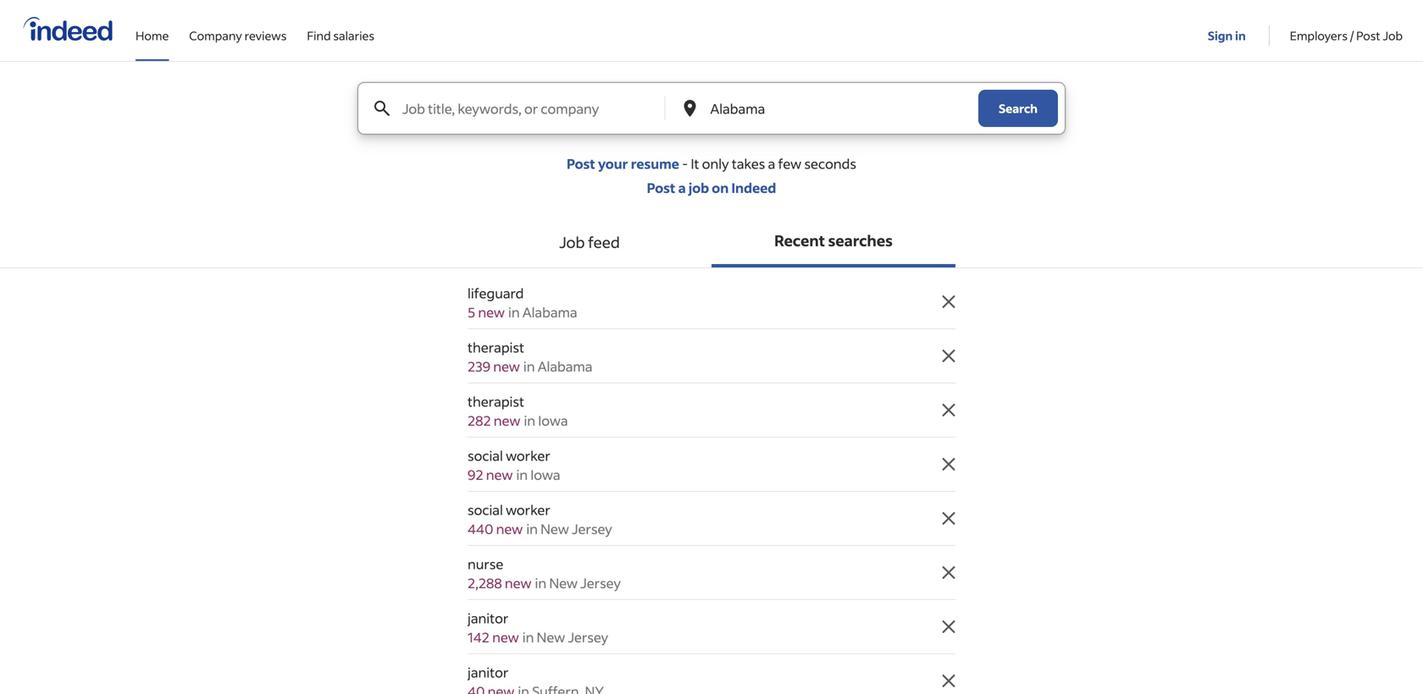 Task type: locate. For each thing, give the bounding box(es) containing it.
social
[[468, 447, 503, 465], [468, 501, 503, 519]]

janitor down 142
[[468, 664, 509, 682]]

1 vertical spatial janitor
[[468, 664, 509, 682]]

1 vertical spatial new
[[549, 575, 578, 592]]

1 therapist from the top
[[468, 339, 525, 356]]

in up nurse 2,288 new in new jersey
[[527, 521, 538, 538]]

new
[[478, 304, 505, 321], [493, 358, 520, 375], [494, 412, 521, 429], [486, 466, 513, 484], [496, 521, 523, 538], [505, 575, 532, 592], [492, 629, 519, 646]]

janitor inside janitor 142 new in new jersey
[[468, 610, 509, 627]]

in right 92
[[516, 466, 528, 484]]

2 vertical spatial new
[[537, 629, 565, 646]]

delete recent search therapist image for iowa
[[939, 400, 959, 421]]

worker down social worker 92 new in iowa at bottom left
[[506, 501, 551, 519]]

delete recent search therapist image
[[939, 346, 959, 366], [939, 400, 959, 421]]

delete recent search janitor image
[[939, 672, 959, 692]]

company reviews link
[[189, 0, 287, 58]]

0 horizontal spatial job
[[559, 233, 585, 252]]

1 horizontal spatial job
[[1383, 28, 1403, 43]]

Edit location text field
[[707, 83, 945, 134]]

/
[[1351, 28, 1354, 43]]

janitor for janitor 142 new in new jersey
[[468, 610, 509, 627]]

new inside janitor 142 new in new jersey
[[537, 629, 565, 646]]

1 vertical spatial iowa
[[531, 466, 561, 484]]

therapist up 282
[[468, 393, 525, 410]]

new right 142
[[492, 629, 519, 646]]

a left few
[[768, 155, 776, 172]]

2 social from the top
[[468, 501, 503, 519]]

company reviews
[[189, 28, 287, 43]]

new down nurse 2,288 new in new jersey
[[537, 629, 565, 646]]

new inside social worker 92 new in iowa
[[486, 466, 513, 484]]

worker inside social worker 440 new in new jersey
[[506, 501, 551, 519]]

new right 2,288
[[505, 575, 532, 592]]

lifeguard 5 new in alabama
[[468, 285, 578, 321]]

1 vertical spatial a
[[678, 179, 686, 197]]

janitor up 142
[[468, 610, 509, 627]]

1 vertical spatial post
[[567, 155, 596, 172]]

1 social from the top
[[468, 447, 503, 465]]

0 vertical spatial alabama
[[523, 304, 578, 321]]

lifeguard
[[468, 285, 524, 302]]

social inside social worker 440 new in new jersey
[[468, 501, 503, 519]]

iowa
[[538, 412, 568, 429], [531, 466, 561, 484]]

alabama inside therapist 239 new in alabama
[[538, 358, 593, 375]]

jersey inside janitor 142 new in new jersey
[[568, 629, 609, 646]]

new inside nurse 2,288 new in new jersey
[[549, 575, 578, 592]]

a left job
[[678, 179, 686, 197]]

alabama for lifeguard 5 new in alabama
[[523, 304, 578, 321]]

in
[[1236, 28, 1246, 43], [508, 304, 520, 321], [524, 358, 535, 375], [524, 412, 536, 429], [516, 466, 528, 484], [527, 521, 538, 538], [535, 575, 547, 592], [523, 629, 534, 646]]

social worker 440 new in new jersey
[[468, 501, 612, 538]]

iowa up social worker 92 new in iowa at bottom left
[[538, 412, 568, 429]]

therapist inside therapist 282 new in iowa
[[468, 393, 525, 410]]

in inside therapist 239 new in alabama
[[524, 358, 535, 375]]

0 vertical spatial new
[[541, 521, 569, 538]]

delete recent search social worker image
[[939, 509, 959, 529]]

new for janitor 142 new in new jersey
[[492, 629, 519, 646]]

social worker 92 new in iowa
[[468, 447, 561, 484]]

new inside social worker 440 new in new jersey
[[496, 521, 523, 538]]

janitor
[[468, 610, 509, 627], [468, 664, 509, 682]]

worker for in new jersey
[[506, 501, 551, 519]]

1 vertical spatial jersey
[[581, 575, 621, 592]]

1 vertical spatial delete recent search therapist image
[[939, 400, 959, 421]]

jersey up nurse 2,288 new in new jersey
[[572, 521, 612, 538]]

resume
[[631, 155, 680, 172]]

your
[[598, 155, 628, 172]]

main content
[[0, 82, 1424, 695]]

new inside janitor 142 new in new jersey
[[492, 629, 519, 646]]

1 vertical spatial worker
[[506, 501, 551, 519]]

nurse
[[468, 556, 504, 573]]

in right 142
[[523, 629, 534, 646]]

post left your
[[567, 155, 596, 172]]

2 vertical spatial post
[[647, 179, 676, 197]]

new down lifeguard
[[478, 304, 505, 321]]

0 vertical spatial worker
[[506, 447, 551, 465]]

1 vertical spatial social
[[468, 501, 503, 519]]

reviews
[[245, 28, 287, 43]]

post
[[1357, 28, 1381, 43], [567, 155, 596, 172], [647, 179, 676, 197]]

new up janitor 142 new in new jersey
[[549, 575, 578, 592]]

therapist up 239 on the left of the page
[[468, 339, 525, 356]]

1 vertical spatial therapist
[[468, 393, 525, 410]]

2 janitor from the top
[[468, 664, 509, 682]]

new inside nurse 2,288 new in new jersey
[[505, 575, 532, 592]]

therapist for 282
[[468, 393, 525, 410]]

0 vertical spatial social
[[468, 447, 503, 465]]

therapist inside therapist 239 new in alabama
[[468, 339, 525, 356]]

440
[[468, 521, 494, 538]]

new right 282
[[494, 412, 521, 429]]

job
[[1383, 28, 1403, 43], [559, 233, 585, 252]]

2 vertical spatial jersey
[[568, 629, 609, 646]]

worker down therapist 282 new in iowa
[[506, 447, 551, 465]]

find salaries link
[[307, 0, 375, 58]]

main content containing recent searches
[[0, 82, 1424, 695]]

new right the 440
[[496, 521, 523, 538]]

new up nurse 2,288 new in new jersey
[[541, 521, 569, 538]]

0 vertical spatial janitor
[[468, 610, 509, 627]]

1 horizontal spatial a
[[768, 155, 776, 172]]

in up social worker 92 new in iowa at bottom left
[[524, 412, 536, 429]]

job right / at the right of page
[[1383, 28, 1403, 43]]

new inside lifeguard 5 new in alabama
[[478, 304, 505, 321]]

in up therapist 282 new in iowa
[[524, 358, 535, 375]]

new inside therapist 239 new in alabama
[[493, 358, 520, 375]]

0 vertical spatial therapist
[[468, 339, 525, 356]]

social up the 440
[[468, 501, 503, 519]]

find salaries
[[307, 28, 375, 43]]

post down resume
[[647, 179, 676, 197]]

0 vertical spatial job
[[1383, 28, 1403, 43]]

social for 92
[[468, 447, 503, 465]]

1 vertical spatial alabama
[[538, 358, 593, 375]]

0 vertical spatial jersey
[[572, 521, 612, 538]]

0 vertical spatial a
[[768, 155, 776, 172]]

2 delete recent search therapist image from the top
[[939, 400, 959, 421]]

indeed
[[732, 179, 777, 197]]

1 janitor from the top
[[468, 610, 509, 627]]

job feed button
[[468, 217, 712, 268]]

in right 'sign'
[[1236, 28, 1246, 43]]

jersey up janitor 142 new in new jersey
[[581, 575, 621, 592]]

on
[[712, 179, 729, 197]]

1 delete recent search therapist image from the top
[[939, 346, 959, 366]]

-
[[682, 155, 688, 172]]

it
[[691, 155, 700, 172]]

job left feed
[[559, 233, 585, 252]]

tab list containing recent searches
[[0, 217, 1424, 269]]

recent
[[775, 231, 825, 250]]

janitor link
[[468, 663, 927, 695]]

social up 92
[[468, 447, 503, 465]]

iowa up social worker 440 new in new jersey
[[531, 466, 561, 484]]

post right / at the right of page
[[1357, 28, 1381, 43]]

jersey inside social worker 440 new in new jersey
[[572, 521, 612, 538]]

1 vertical spatial job
[[559, 233, 585, 252]]

in inside lifeguard 5 new in alabama
[[508, 304, 520, 321]]

alabama up therapist 282 new in iowa
[[538, 358, 593, 375]]

2 therapist from the top
[[468, 393, 525, 410]]

2,288
[[468, 575, 502, 592]]

few
[[778, 155, 802, 172]]

therapist for 239
[[468, 339, 525, 356]]

in down lifeguard
[[508, 304, 520, 321]]

0 vertical spatial iowa
[[538, 412, 568, 429]]

new right 239 on the left of the page
[[493, 358, 520, 375]]

jersey down nurse 2,288 new in new jersey
[[568, 629, 609, 646]]

sign in link
[[1208, 1, 1249, 58]]

delete recent search therapist image up delete recent search social worker image
[[939, 400, 959, 421]]

jersey inside nurse 2,288 new in new jersey
[[581, 575, 621, 592]]

therapist
[[468, 339, 525, 356], [468, 393, 525, 410]]

2 worker from the top
[[506, 501, 551, 519]]

jersey
[[572, 521, 612, 538], [581, 575, 621, 592], [568, 629, 609, 646]]

new inside therapist 282 new in iowa
[[494, 412, 521, 429]]

worker inside social worker 92 new in iowa
[[506, 447, 551, 465]]

delete recent search therapist image down delete recent search lifeguard image
[[939, 346, 959, 366]]

social for 440
[[468, 501, 503, 519]]

worker
[[506, 447, 551, 465], [506, 501, 551, 519]]

searches
[[828, 231, 893, 250]]

alabama inside lifeguard 5 new in alabama
[[523, 304, 578, 321]]

social inside social worker 92 new in iowa
[[468, 447, 503, 465]]

employers / post job link
[[1290, 0, 1403, 58]]

tab list
[[0, 217, 1424, 269]]

employers
[[1290, 28, 1348, 43]]

post your resume - it only takes a few seconds post a job on indeed
[[567, 155, 857, 197]]

search
[[999, 101, 1038, 116]]

salaries
[[333, 28, 375, 43]]

alabama up therapist 239 new in alabama
[[523, 304, 578, 321]]

a
[[768, 155, 776, 172], [678, 179, 686, 197]]

in up janitor 142 new in new jersey
[[535, 575, 547, 592]]

1 worker from the top
[[506, 447, 551, 465]]

janitor for janitor
[[468, 664, 509, 682]]

company
[[189, 28, 242, 43]]

0 vertical spatial delete recent search therapist image
[[939, 346, 959, 366]]

new
[[541, 521, 569, 538], [549, 575, 578, 592], [537, 629, 565, 646]]

2 horizontal spatial post
[[1357, 28, 1381, 43]]

new for 2,288 new
[[549, 575, 578, 592]]

new right 92
[[486, 466, 513, 484]]

alabama
[[523, 304, 578, 321], [538, 358, 593, 375]]



Task type: describe. For each thing, give the bounding box(es) containing it.
home link
[[136, 0, 169, 58]]

in inside janitor 142 new in new jersey
[[523, 629, 534, 646]]

nurse 2,288 new in new jersey
[[468, 556, 621, 592]]

recent searches
[[775, 231, 893, 250]]

5
[[468, 304, 476, 321]]

search button
[[979, 90, 1058, 127]]

iowa inside social worker 92 new in iowa
[[531, 466, 561, 484]]

0 horizontal spatial a
[[678, 179, 686, 197]]

janitor 142 new in new jersey
[[468, 610, 609, 646]]

0 vertical spatial post
[[1357, 28, 1381, 43]]

job inside button
[[559, 233, 585, 252]]

new for 142 new
[[537, 629, 565, 646]]

search: Job title, keywords, or company text field
[[399, 83, 664, 134]]

in inside therapist 282 new in iowa
[[524, 412, 536, 429]]

new for lifeguard 5 new in alabama
[[478, 304, 505, 321]]

Search search field
[[344, 82, 1080, 155]]

iowa inside therapist 282 new in iowa
[[538, 412, 568, 429]]

in inside social worker 440 new in new jersey
[[527, 521, 538, 538]]

delete recent search lifeguard image
[[939, 292, 959, 312]]

therapist 239 new in alabama
[[468, 339, 593, 375]]

delete recent search social worker image
[[939, 455, 959, 475]]

92
[[468, 466, 484, 484]]

delete recent search janitor image
[[939, 617, 959, 638]]

new for therapist 282 new in iowa
[[494, 412, 521, 429]]

239
[[468, 358, 491, 375]]

alabama for therapist 239 new in alabama
[[538, 358, 593, 375]]

142
[[468, 629, 490, 646]]

jersey for nurse 2,288 new in new jersey
[[581, 575, 621, 592]]

feed
[[588, 233, 620, 252]]

worker for in iowa
[[506, 447, 551, 465]]

only
[[702, 155, 729, 172]]

sign in
[[1208, 28, 1246, 43]]

takes
[[732, 155, 766, 172]]

therapist 282 new in iowa
[[468, 393, 568, 429]]

job
[[689, 179, 709, 197]]

jersey for janitor 142 new in new jersey
[[568, 629, 609, 646]]

home
[[136, 28, 169, 43]]

new inside social worker 440 new in new jersey
[[541, 521, 569, 538]]

recent searches button
[[712, 217, 956, 268]]

job feed
[[559, 233, 620, 252]]

delete recent search nurse image
[[939, 563, 959, 583]]

post a job on indeed link
[[647, 179, 777, 197]]

employers / post job
[[1290, 28, 1403, 43]]

0 horizontal spatial post
[[567, 155, 596, 172]]

seconds
[[805, 155, 857, 172]]

sign
[[1208, 28, 1233, 43]]

delete recent search therapist image for alabama
[[939, 346, 959, 366]]

1 horizontal spatial post
[[647, 179, 676, 197]]

find
[[307, 28, 331, 43]]

new for therapist 239 new in alabama
[[493, 358, 520, 375]]

post your resume link
[[567, 155, 680, 172]]

in inside social worker 92 new in iowa
[[516, 466, 528, 484]]

in inside nurse 2,288 new in new jersey
[[535, 575, 547, 592]]

282
[[468, 412, 491, 429]]

new for nurse 2,288 new in new jersey
[[505, 575, 532, 592]]



Task type: vqa. For each thing, say whether or not it's contained in the screenshot.


